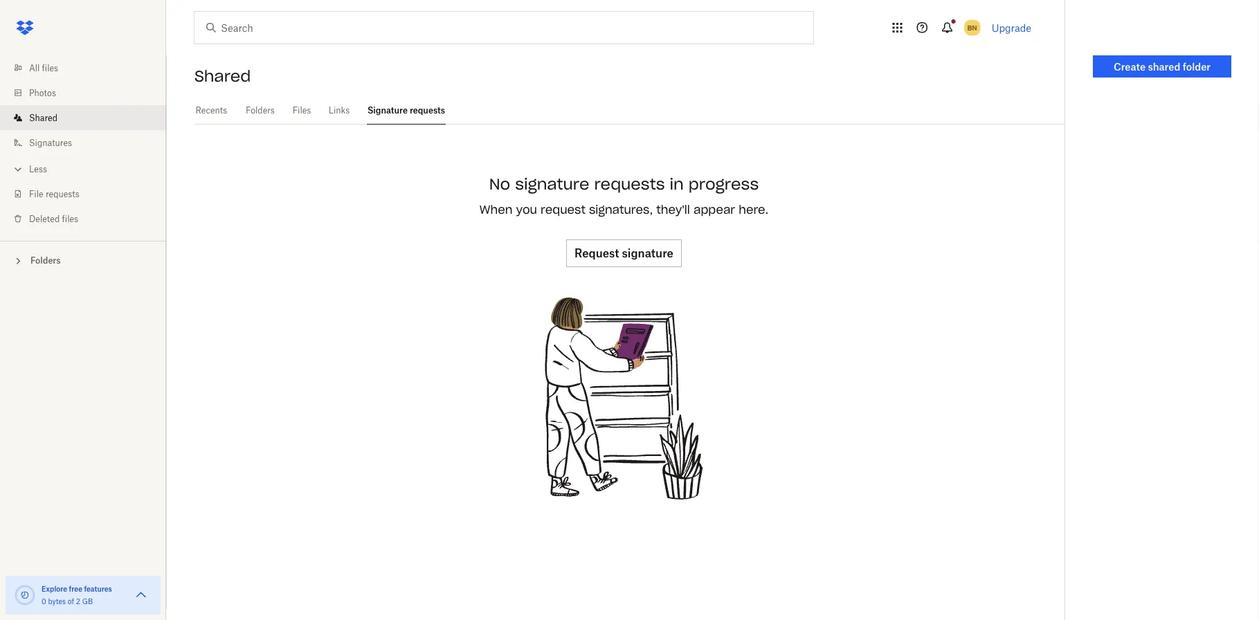 Task type: vqa. For each thing, say whether or not it's contained in the screenshot.
the Less
yes



Task type: describe. For each thing, give the bounding box(es) containing it.
no
[[489, 175, 511, 194]]

create shared folder
[[1114, 61, 1211, 72]]

request signature button
[[566, 240, 682, 267]]

2
[[76, 597, 80, 606]]

signatures,
[[589, 203, 653, 217]]

upgrade
[[992, 22, 1032, 34]]

tab list containing recents
[[195, 97, 1065, 125]]

features
[[84, 585, 112, 593]]

files link
[[292, 97, 312, 123]]

folders link
[[245, 97, 276, 123]]

Search in folder "Dropbox" text field
[[221, 20, 785, 35]]

less image
[[11, 162, 25, 176]]

bytes
[[48, 597, 66, 606]]

links link
[[328, 97, 350, 123]]

signatures link
[[11, 130, 166, 155]]

request signature
[[575, 247, 674, 260]]

create shared folder button
[[1093, 55, 1232, 78]]

deleted
[[29, 214, 60, 224]]

request
[[541, 203, 586, 217]]

signature requests
[[368, 105, 445, 116]]

of
[[68, 597, 74, 606]]

shared link
[[11, 105, 166, 130]]

shared inside list item
[[29, 113, 57, 123]]

photos link
[[11, 80, 166, 105]]

bn
[[968, 23, 977, 32]]

in
[[670, 175, 684, 194]]

signature
[[368, 105, 408, 116]]

deleted files link
[[11, 206, 166, 231]]

all files
[[29, 63, 58, 73]]

all
[[29, 63, 40, 73]]

request
[[575, 247, 619, 260]]

files for all files
[[42, 63, 58, 73]]

requests for signature requests
[[410, 105, 445, 116]]

you
[[516, 203, 537, 217]]

create
[[1114, 61, 1146, 72]]

files
[[293, 105, 311, 116]]

they'll
[[657, 203, 690, 217]]

0 vertical spatial shared
[[195, 66, 251, 86]]

when you request signatures, they'll appear here.
[[480, 203, 769, 217]]

file requests
[[29, 189, 79, 199]]

folder
[[1183, 61, 1211, 72]]

2 horizontal spatial requests
[[594, 175, 665, 194]]

0
[[42, 597, 46, 606]]

gb
[[82, 597, 93, 606]]



Task type: locate. For each thing, give the bounding box(es) containing it.
folders inside folders button
[[30, 256, 61, 266]]

signature down when you request signatures, they'll appear here.
[[622, 247, 674, 260]]

dropbox image
[[11, 14, 39, 42]]

file
[[29, 189, 43, 199]]

upgrade link
[[992, 22, 1032, 34]]

0 horizontal spatial shared
[[29, 113, 57, 123]]

files
[[42, 63, 58, 73], [62, 214, 78, 224]]

files right all
[[42, 63, 58, 73]]

1 horizontal spatial files
[[62, 214, 78, 224]]

0 horizontal spatial folders
[[30, 256, 61, 266]]

folders down the deleted
[[30, 256, 61, 266]]

signature
[[515, 175, 590, 194], [622, 247, 674, 260]]

deleted files
[[29, 214, 78, 224]]

photos
[[29, 88, 56, 98]]

files for deleted files
[[62, 214, 78, 224]]

folders inside folders link
[[246, 105, 275, 116]]

signature for request
[[622, 247, 674, 260]]

0 horizontal spatial requests
[[46, 189, 79, 199]]

requests inside file requests link
[[46, 189, 79, 199]]

file requests link
[[11, 181, 166, 206]]

requests right signature
[[410, 105, 445, 116]]

links
[[329, 105, 350, 116]]

list containing all files
[[0, 47, 166, 241]]

1 vertical spatial folders
[[30, 256, 61, 266]]

explore free features 0 bytes of 2 gb
[[42, 585, 112, 606]]

1 horizontal spatial signature
[[622, 247, 674, 260]]

progress
[[689, 175, 759, 194]]

1 horizontal spatial requests
[[410, 105, 445, 116]]

0 vertical spatial files
[[42, 63, 58, 73]]

0 vertical spatial signature
[[515, 175, 590, 194]]

1 vertical spatial shared
[[29, 113, 57, 123]]

shared
[[195, 66, 251, 86], [29, 113, 57, 123]]

0 horizontal spatial files
[[42, 63, 58, 73]]

list
[[0, 47, 166, 241]]

1 vertical spatial signature
[[622, 247, 674, 260]]

when
[[480, 203, 513, 217]]

folders
[[246, 105, 275, 116], [30, 256, 61, 266]]

1 horizontal spatial shared
[[195, 66, 251, 86]]

explore
[[42, 585, 67, 593]]

files inside all files "link"
[[42, 63, 58, 73]]

quota usage element
[[14, 584, 36, 607]]

folders button
[[0, 250, 166, 270]]

requests inside signature requests link
[[410, 105, 445, 116]]

no signature requests in progress
[[489, 175, 759, 194]]

0 horizontal spatial signature
[[515, 175, 590, 194]]

free
[[69, 585, 82, 593]]

less
[[29, 164, 47, 174]]

illustration of an empty shelf image
[[520, 295, 728, 503]]

shared up recents link
[[195, 66, 251, 86]]

signature inside request signature button
[[622, 247, 674, 260]]

bn button
[[962, 17, 984, 39]]

tab list
[[195, 97, 1065, 125]]

files inside 'deleted files' link
[[62, 214, 78, 224]]

files right the deleted
[[62, 214, 78, 224]]

recents
[[196, 105, 227, 116]]

1 horizontal spatial folders
[[246, 105, 275, 116]]

0 vertical spatial folders
[[246, 105, 275, 116]]

requests up when you request signatures, they'll appear here.
[[594, 175, 665, 194]]

here.
[[739, 203, 769, 217]]

requests
[[410, 105, 445, 116], [594, 175, 665, 194], [46, 189, 79, 199]]

signature for no
[[515, 175, 590, 194]]

appear
[[694, 203, 736, 217]]

shared list item
[[0, 105, 166, 130]]

shared
[[1149, 61, 1181, 72]]

requests right file
[[46, 189, 79, 199]]

signature requests link
[[367, 97, 446, 123]]

1 vertical spatial files
[[62, 214, 78, 224]]

signature up "request"
[[515, 175, 590, 194]]

recents link
[[195, 97, 228, 123]]

signatures
[[29, 137, 72, 148]]

folders left files
[[246, 105, 275, 116]]

all files link
[[11, 55, 166, 80]]

requests for file requests
[[46, 189, 79, 199]]

shared down "photos"
[[29, 113, 57, 123]]



